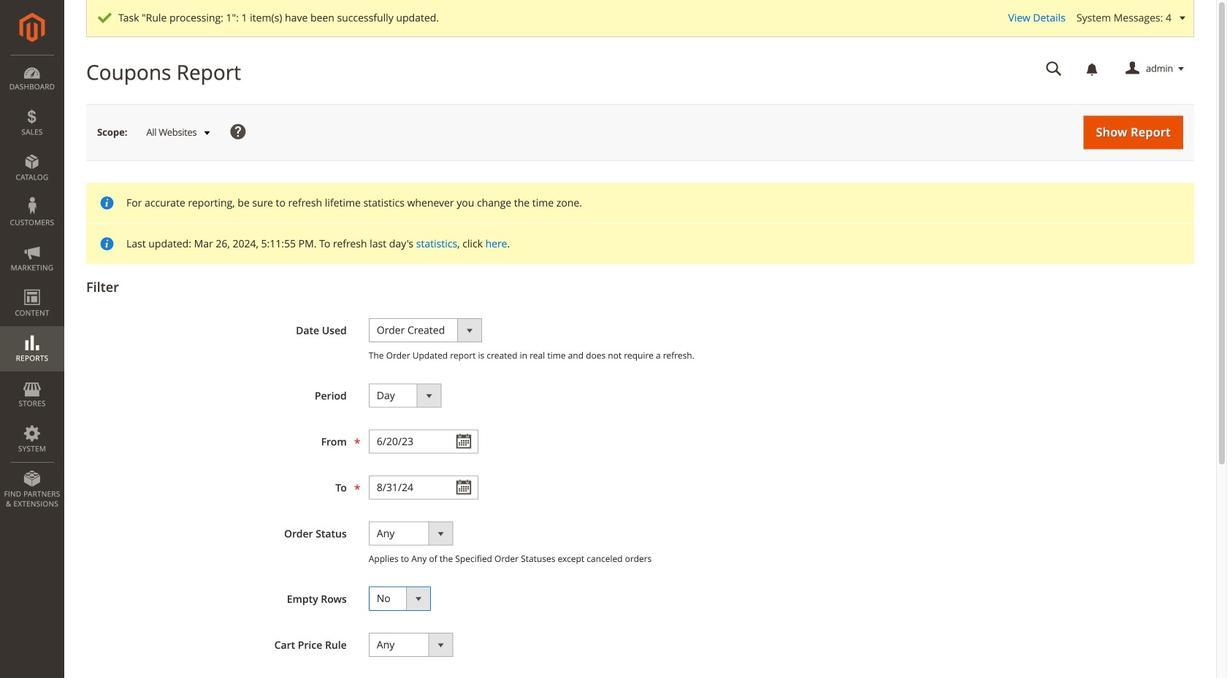 Task type: describe. For each thing, give the bounding box(es) containing it.
magento admin panel image
[[19, 12, 45, 42]]



Task type: locate. For each thing, give the bounding box(es) containing it.
None text field
[[1036, 56, 1073, 82], [369, 430, 478, 454], [1036, 56, 1073, 82], [369, 430, 478, 454]]

menu bar
[[0, 55, 64, 517]]

None text field
[[369, 476, 478, 500]]



Task type: vqa. For each thing, say whether or not it's contained in the screenshot.
text field
yes



